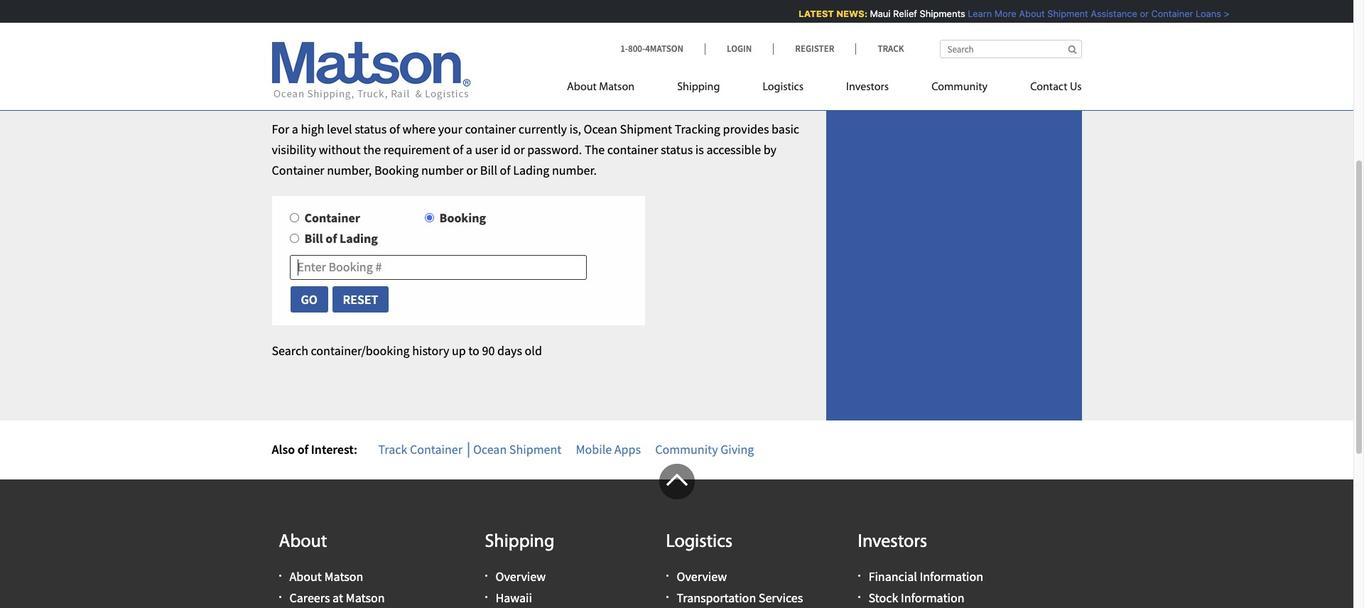Task type: vqa. For each thing, say whether or not it's contained in the screenshot.
NEWS:
yes



Task type: describe. For each thing, give the bounding box(es) containing it.
about matson careers at matson
[[290, 569, 385, 606]]

overview hawaii
[[496, 569, 546, 606]]

maui
[[869, 8, 890, 19]]

giving
[[721, 442, 755, 458]]

transportation
[[677, 590, 757, 606]]

contact
[[1031, 82, 1068, 93]]

for a high level status of where your container currently is, ocean shipment tracking provides basic visibility without the requirement of a user id or password. the container status is accessible by container number, booking number or bill of lading number.
[[272, 121, 800, 178]]

about for about
[[279, 533, 327, 553]]

0 horizontal spatial logistics
[[666, 533, 733, 553]]

shipments
[[919, 8, 964, 19]]

hawaii link
[[496, 590, 532, 606]]

high
[[301, 121, 325, 137]]

shipment up currently
[[464, 51, 600, 93]]

to
[[469, 343, 480, 359]]

Bill of Lading radio
[[290, 234, 299, 243]]

about matson link for the careers at matson link
[[290, 569, 364, 585]]

of right 'bill of lading' option
[[326, 230, 337, 247]]

search image
[[1069, 45, 1077, 54]]

of right also
[[298, 442, 309, 458]]

lading inside the for a high level status of where your container currently is, ocean shipment tracking provides basic visibility without the requirement of a user id or password. the container status is accessible by container number, booking number or bill of lading number.
[[513, 162, 550, 178]]

90
[[482, 343, 495, 359]]

container/booking
[[311, 343, 410, 359]]

stock
[[869, 590, 899, 606]]

ocean
[[584, 121, 618, 137]]

also of interest:
[[272, 442, 358, 458]]

about for about matson careers at matson
[[290, 569, 322, 585]]

shipment inside the for a high level status of where your container currently is, ocean shipment tracking provides basic visibility without the requirement of a user id or password. the container status is accessible by container number, booking number or bill of lading number.
[[620, 121, 673, 137]]

financial
[[869, 569, 918, 585]]

mobile apps
[[576, 442, 641, 458]]

for
[[272, 121, 289, 137]]

1 horizontal spatial booking
[[440, 210, 486, 226]]

requirement
[[384, 141, 450, 158]]

relief
[[892, 8, 916, 19]]

overview for logistics
[[677, 569, 727, 585]]

without
[[319, 141, 361, 158]]

up
[[452, 343, 466, 359]]

is,
[[570, 121, 581, 137]]

track for track link
[[878, 43, 905, 55]]

transportation services link
[[677, 590, 803, 606]]

>
[[1223, 8, 1229, 19]]

│ocean
[[465, 442, 507, 458]]

days
[[498, 343, 522, 359]]

800-
[[628, 43, 646, 55]]

the
[[585, 141, 605, 158]]

login
[[727, 43, 752, 55]]

about for about matson
[[567, 82, 597, 93]]

container left loans
[[1151, 8, 1192, 19]]

mobile apps link
[[576, 442, 641, 458]]

your inside the for a high level status of where your container currently is, ocean shipment tracking provides basic visibility without the requirement of a user id or password. the container status is accessible by container number, booking number or bill of lading number.
[[438, 121, 463, 137]]

contact us
[[1031, 82, 1082, 93]]

interest:
[[311, 442, 358, 458]]

by
[[764, 141, 777, 158]]

level
[[327, 121, 352, 137]]

1 horizontal spatial a
[[466, 141, 473, 158]]

community for community giving
[[655, 442, 718, 458]]

number
[[421, 162, 464, 178]]

latest news: maui relief shipments learn more about shipment assistance or container loans >
[[798, 8, 1229, 19]]

number.
[[552, 162, 597, 178]]

latest
[[798, 8, 833, 19]]

financial information link
[[869, 569, 984, 585]]

apps
[[615, 442, 641, 458]]

tracking inside the for a high level status of where your container currently is, ocean shipment tracking provides basic visibility without the requirement of a user id or password. the container status is accessible by container number, booking number or bill of lading number.
[[675, 121, 721, 137]]

matson for about matson
[[599, 82, 635, 93]]

overview for shipping
[[496, 569, 546, 585]]

2 vertical spatial or
[[466, 162, 478, 178]]

search
[[272, 343, 308, 359]]

0 horizontal spatial tracking
[[272, 51, 389, 93]]

community giving link
[[655, 442, 755, 458]]

of down id
[[500, 162, 511, 178]]

1 vertical spatial information
[[901, 590, 965, 606]]

register link
[[774, 43, 856, 55]]

track container │ocean shipment
[[379, 442, 562, 458]]

Booking radio
[[425, 213, 434, 223]]

assistance
[[1090, 8, 1137, 19]]

investors link
[[825, 75, 911, 104]]

at
[[333, 590, 343, 606]]

where
[[403, 121, 436, 137]]

track container │ocean shipment link
[[379, 442, 562, 458]]

provides
[[723, 121, 770, 137]]

id
[[501, 141, 511, 158]]

search container/booking history up to 90 days old
[[272, 343, 542, 359]]

1 vertical spatial container
[[608, 141, 659, 158]]

mobile
[[576, 442, 612, 458]]

financial information stock information
[[869, 569, 984, 606]]

backtop image
[[659, 464, 695, 500]]

1 vertical spatial shipping
[[485, 533, 555, 553]]

community giving
[[655, 442, 755, 458]]

investors inside "top menu" navigation
[[847, 82, 889, 93]]

footer containing about
[[0, 464, 1354, 608]]

old
[[525, 343, 542, 359]]

1 vertical spatial bill
[[305, 230, 323, 247]]

also
[[272, 442, 295, 458]]

accessible
[[707, 141, 761, 158]]

0 vertical spatial status
[[355, 121, 387, 137]]



Task type: locate. For each thing, give the bounding box(es) containing it.
logistics
[[763, 82, 804, 93], [666, 533, 733, 553]]

community for community
[[932, 82, 988, 93]]

shipping inside "top menu" navigation
[[678, 82, 720, 93]]

investors down track link
[[847, 82, 889, 93]]

1-800-4matson link
[[621, 43, 705, 55]]

status left is
[[661, 141, 693, 158]]

tracking up is
[[675, 121, 721, 137]]

more
[[994, 8, 1016, 19]]

logistics up 'basic' at top
[[763, 82, 804, 93]]

booking down requirement
[[375, 162, 419, 178]]

1 horizontal spatial tracking
[[675, 121, 721, 137]]

a left user
[[466, 141, 473, 158]]

booking
[[375, 162, 419, 178], [440, 210, 486, 226]]

booking right booking option
[[440, 210, 486, 226]]

tracking
[[272, 51, 389, 93], [675, 121, 721, 137]]

overview transportation services
[[677, 569, 803, 606]]

None search field
[[940, 40, 1082, 58]]

0 vertical spatial investors
[[847, 82, 889, 93]]

track right interest: at the bottom of the page
[[379, 442, 408, 458]]

matson inside "top menu" navigation
[[599, 82, 635, 93]]

tracking your shipment
[[272, 51, 600, 93]]

is
[[696, 141, 704, 158]]

hawaii
[[496, 590, 532, 606]]

lading right 'bill of lading' option
[[340, 230, 378, 247]]

news:
[[835, 8, 867, 19]]

a
[[292, 121, 298, 137], [466, 141, 473, 158]]

1 vertical spatial lading
[[340, 230, 378, 247]]

1 vertical spatial tracking
[[675, 121, 721, 137]]

overview up transportation
[[677, 569, 727, 585]]

1 vertical spatial track
[[379, 442, 408, 458]]

shipping down 4matson
[[678, 82, 720, 93]]

bill
[[480, 162, 498, 178], [305, 230, 323, 247]]

0 horizontal spatial overview link
[[496, 569, 546, 585]]

1 horizontal spatial logistics
[[763, 82, 804, 93]]

overview up hawaii link
[[496, 569, 546, 585]]

1 horizontal spatial overview link
[[677, 569, 727, 585]]

1 vertical spatial or
[[514, 141, 525, 158]]

1 vertical spatial community
[[655, 442, 718, 458]]

status up the
[[355, 121, 387, 137]]

container
[[1151, 8, 1192, 19], [272, 162, 325, 178], [305, 210, 360, 226], [410, 442, 463, 458]]

0 vertical spatial about matson link
[[567, 75, 656, 104]]

1 vertical spatial your
[[438, 121, 463, 137]]

loans
[[1195, 8, 1221, 19]]

of up number
[[453, 141, 464, 158]]

lading
[[513, 162, 550, 178], [340, 230, 378, 247]]

shipment right │ocean
[[510, 442, 562, 458]]

Container radio
[[290, 213, 299, 223]]

visibility
[[272, 141, 316, 158]]

0 vertical spatial information
[[920, 569, 984, 585]]

0 vertical spatial logistics
[[763, 82, 804, 93]]

shipment
[[1047, 8, 1088, 19], [464, 51, 600, 93], [620, 121, 673, 137], [510, 442, 562, 458]]

status
[[355, 121, 387, 137], [661, 141, 693, 158]]

0 horizontal spatial lading
[[340, 230, 378, 247]]

1 horizontal spatial status
[[661, 141, 693, 158]]

1 horizontal spatial shipping
[[678, 82, 720, 93]]

1 horizontal spatial container
[[608, 141, 659, 158]]

0 vertical spatial shipping
[[678, 82, 720, 93]]

user
[[475, 141, 498, 158]]

stock information link
[[869, 590, 965, 606]]

careers at matson link
[[290, 590, 385, 606]]

0 vertical spatial bill
[[480, 162, 498, 178]]

1-
[[621, 43, 628, 55]]

0 horizontal spatial booking
[[375, 162, 419, 178]]

shipping
[[678, 82, 720, 93], [485, 533, 555, 553]]

0 horizontal spatial community
[[655, 442, 718, 458]]

1 horizontal spatial lading
[[513, 162, 550, 178]]

about inside "top menu" navigation
[[567, 82, 597, 93]]

0 horizontal spatial overview
[[496, 569, 546, 585]]

2 overview link from the left
[[677, 569, 727, 585]]

top menu navigation
[[567, 75, 1082, 104]]

community link
[[911, 75, 1009, 104]]

track
[[878, 43, 905, 55], [379, 442, 408, 458]]

2 horizontal spatial or
[[1139, 8, 1148, 19]]

2 overview from the left
[[677, 569, 727, 585]]

password.
[[528, 141, 582, 158]]

lading down "password."
[[513, 162, 550, 178]]

history
[[412, 343, 449, 359]]

container up user
[[465, 121, 516, 137]]

your up where
[[396, 51, 458, 93]]

0 horizontal spatial a
[[292, 121, 298, 137]]

0 vertical spatial track
[[878, 43, 905, 55]]

shipment right the ocean
[[620, 121, 673, 137]]

0 horizontal spatial container
[[465, 121, 516, 137]]

1 overview from the left
[[496, 569, 546, 585]]

1 horizontal spatial overview
[[677, 569, 727, 585]]

container left │ocean
[[410, 442, 463, 458]]

about matson link for shipping link
[[567, 75, 656, 104]]

learn more about shipment assistance or container loans > link
[[967, 8, 1229, 19]]

container inside the for a high level status of where your container currently is, ocean shipment tracking provides basic visibility without the requirement of a user id or password. the container status is accessible by container number, booking number or bill of lading number.
[[272, 162, 325, 178]]

1 vertical spatial a
[[466, 141, 473, 158]]

matson for about matson careers at matson
[[324, 569, 364, 585]]

shipping up overview hawaii
[[485, 533, 555, 553]]

1 vertical spatial booking
[[440, 210, 486, 226]]

container down visibility
[[272, 162, 325, 178]]

booking inside the for a high level status of where your container currently is, ocean shipment tracking provides basic visibility without the requirement of a user id or password. the container status is accessible by container number, booking number or bill of lading number.
[[375, 162, 419, 178]]

number,
[[327, 162, 372, 178]]

about matson link
[[567, 75, 656, 104], [290, 569, 364, 585]]

1-800-4matson
[[621, 43, 684, 55]]

0 vertical spatial booking
[[375, 162, 419, 178]]

logistics link
[[742, 75, 825, 104]]

the
[[363, 141, 381, 158]]

matson right the at at left
[[346, 590, 385, 606]]

logistics up transportation
[[666, 533, 733, 553]]

1 horizontal spatial or
[[514, 141, 525, 158]]

community down search search box in the right of the page
[[932, 82, 988, 93]]

contact us link
[[1009, 75, 1082, 104]]

section
[[816, 25, 1093, 421]]

0 horizontal spatial track
[[379, 442, 408, 458]]

overview inside overview transportation services
[[677, 569, 727, 585]]

your right where
[[438, 121, 463, 137]]

logistics inside "top menu" navigation
[[763, 82, 804, 93]]

2 vertical spatial matson
[[346, 590, 385, 606]]

information
[[920, 569, 984, 585], [901, 590, 965, 606]]

shipment up search "image"
[[1047, 8, 1088, 19]]

information down the financial information 'link'
[[901, 590, 965, 606]]

a right for
[[292, 121, 298, 137]]

0 vertical spatial a
[[292, 121, 298, 137]]

track for track container │ocean shipment
[[379, 442, 408, 458]]

1 horizontal spatial about matson link
[[567, 75, 656, 104]]

matson up the at at left
[[324, 569, 364, 585]]

1 horizontal spatial bill
[[480, 162, 498, 178]]

investors up financial
[[858, 533, 928, 553]]

matson down 1-
[[599, 82, 635, 93]]

None button
[[290, 286, 329, 313], [332, 286, 390, 313], [290, 286, 329, 313], [332, 286, 390, 313]]

community up backtop image
[[655, 442, 718, 458]]

container
[[465, 121, 516, 137], [608, 141, 659, 158]]

matson
[[599, 82, 635, 93], [324, 569, 364, 585], [346, 590, 385, 606]]

0 horizontal spatial about matson link
[[290, 569, 364, 585]]

1 horizontal spatial track
[[878, 43, 905, 55]]

information up 'stock information' link
[[920, 569, 984, 585]]

0 vertical spatial community
[[932, 82, 988, 93]]

container up 'bill of lading'
[[305, 210, 360, 226]]

tracking up level
[[272, 51, 389, 93]]

login link
[[705, 43, 774, 55]]

basic
[[772, 121, 800, 137]]

0 vertical spatial container
[[465, 121, 516, 137]]

Search search field
[[940, 40, 1082, 58]]

investors
[[847, 82, 889, 93], [858, 533, 928, 553]]

1 vertical spatial logistics
[[666, 533, 733, 553]]

footer
[[0, 464, 1354, 608]]

0 horizontal spatial bill
[[305, 230, 323, 247]]

customer inputing information via laptop to matson's online tools. image
[[0, 0, 1354, 25]]

overview link up transportation
[[677, 569, 727, 585]]

overview link for shipping
[[496, 569, 546, 585]]

community inside "top menu" navigation
[[932, 82, 988, 93]]

track down the maui
[[878, 43, 905, 55]]

container right the
[[608, 141, 659, 158]]

overview link for logistics
[[677, 569, 727, 585]]

1 vertical spatial investors
[[858, 533, 928, 553]]

0 vertical spatial tracking
[[272, 51, 389, 93]]

bill right 'bill of lading' option
[[305, 230, 323, 247]]

currently
[[519, 121, 567, 137]]

or right id
[[514, 141, 525, 158]]

0 horizontal spatial shipping
[[485, 533, 555, 553]]

about matson link up the ocean
[[567, 75, 656, 104]]

overview
[[496, 569, 546, 585], [677, 569, 727, 585]]

bill of lading
[[305, 230, 378, 247]]

0 vertical spatial lading
[[513, 162, 550, 178]]

0 horizontal spatial status
[[355, 121, 387, 137]]

your
[[396, 51, 458, 93], [438, 121, 463, 137]]

about inside about matson careers at matson
[[290, 569, 322, 585]]

track link
[[856, 43, 905, 55]]

or down user
[[466, 162, 478, 178]]

0 vertical spatial or
[[1139, 8, 1148, 19]]

overview link up hawaii link
[[496, 569, 546, 585]]

1 vertical spatial status
[[661, 141, 693, 158]]

of left where
[[389, 121, 400, 137]]

0 vertical spatial matson
[[599, 82, 635, 93]]

bill down user
[[480, 162, 498, 178]]

us
[[1070, 82, 1082, 93]]

1 vertical spatial matson
[[324, 569, 364, 585]]

about
[[1018, 8, 1044, 19], [567, 82, 597, 93], [279, 533, 327, 553], [290, 569, 322, 585]]

blue matson logo with ocean, shipping, truck, rail and logistics written beneath it. image
[[272, 42, 471, 100]]

about matson link up the careers at matson link
[[290, 569, 364, 585]]

4matson
[[646, 43, 684, 55]]

1 vertical spatial about matson link
[[290, 569, 364, 585]]

0 vertical spatial your
[[396, 51, 458, 93]]

1 overview link from the left
[[496, 569, 546, 585]]

or right assistance
[[1139, 8, 1148, 19]]

shipping link
[[656, 75, 742, 104]]

register
[[796, 43, 835, 55]]

0 horizontal spatial or
[[466, 162, 478, 178]]

learn
[[967, 8, 991, 19]]

services
[[759, 590, 803, 606]]

careers
[[290, 590, 330, 606]]

1 horizontal spatial community
[[932, 82, 988, 93]]

Enter Booking # text field
[[290, 255, 587, 280]]

about matson
[[567, 82, 635, 93]]

bill inside the for a high level status of where your container currently is, ocean shipment tracking provides basic visibility without the requirement of a user id or password. the container status is accessible by container number, booking number or bill of lading number.
[[480, 162, 498, 178]]

community
[[932, 82, 988, 93], [655, 442, 718, 458]]



